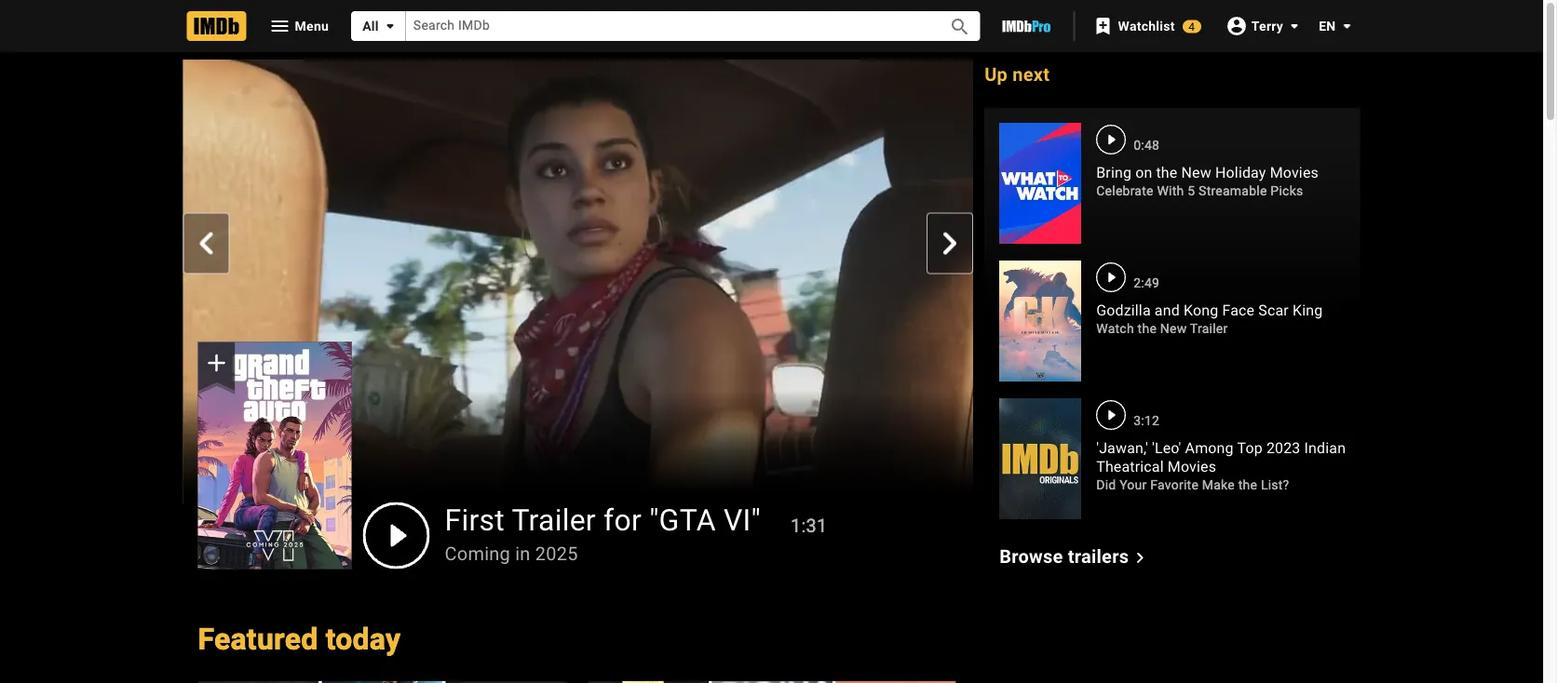 Task type: describe. For each thing, give the bounding box(es) containing it.
featured
[[198, 623, 318, 658]]

'jawan,'
[[1097, 440, 1149, 457]]

coming in 2025
[[445, 544, 578, 566]]

watch
[[1097, 321, 1135, 337]]

top 10 most popular indian theatrical movies of 2023 image
[[1000, 399, 1082, 520]]

chevron right inline image
[[939, 232, 962, 255]]

kong
[[1184, 302, 1219, 320]]

the inside ''jawan,' 'leo' among top 2023 indian theatrical movies did your favorite make the list?'
[[1239, 478, 1258, 493]]

picks
[[1271, 184, 1304, 199]]

featured today
[[198, 623, 401, 658]]

submit search image
[[949, 16, 972, 38]]

king
[[1293, 302, 1323, 320]]

bring
[[1097, 164, 1132, 182]]

godzilla and kong face scar king watch the new trailer
[[1097, 302, 1323, 337]]

5 new 2023 holiday movies to watch image
[[1000, 123, 1082, 244]]

chevron right image
[[1129, 547, 1152, 570]]

first trailer for "gta vi" group
[[183, 59, 974, 570]]

the inside bring on the new holiday movies celebrate with 5 streamable picks
[[1157, 164, 1178, 182]]

browse
[[1000, 546, 1063, 568]]

today
[[326, 623, 401, 658]]

first trailer for "gta vi" element
[[183, 60, 974, 570]]

arrow drop down image inside terry 'button'
[[1284, 15, 1306, 37]]

Search IMDb text field
[[406, 12, 928, 41]]

the inside godzilla and kong face scar king watch the new trailer
[[1138, 321, 1157, 337]]

list?
[[1261, 478, 1290, 493]]

home image
[[187, 11, 246, 41]]

arrow drop down image inside "en" button
[[1336, 15, 1359, 37]]

menu
[[295, 18, 329, 33]]

4
[[1189, 20, 1196, 33]]

in
[[515, 544, 531, 566]]

with
[[1157, 184, 1185, 199]]

up next
[[985, 63, 1050, 85]]

scar
[[1259, 302, 1289, 320]]

all button
[[351, 11, 406, 41]]

en
[[1319, 18, 1336, 34]]

browse trailers link
[[1000, 546, 1152, 570]]

celebrate
[[1097, 184, 1154, 199]]

godzilla
[[1097, 302, 1151, 320]]

"gta
[[649, 504, 716, 539]]

browse trailers
[[1000, 546, 1129, 568]]

watchlist
[[1118, 18, 1176, 34]]

2023
[[1267, 440, 1301, 457]]

first trailer for "gta vi"
[[445, 504, 761, 539]]

bring on the new holiday movies celebrate with 5 streamable picks
[[1097, 164, 1319, 199]]

did
[[1097, 478, 1116, 493]]

up
[[985, 63, 1008, 85]]

2025
[[536, 544, 578, 566]]



Task type: locate. For each thing, give the bounding box(es) containing it.
'jawan,' 'leo' among top 2023 indian theatrical movies did your favorite make the list?
[[1097, 440, 1346, 493]]

0 vertical spatial the
[[1157, 164, 1178, 182]]

trailer
[[1190, 321, 1228, 337], [512, 504, 596, 539]]

and
[[1155, 302, 1180, 320]]

1:31
[[791, 516, 828, 538]]

0 horizontal spatial arrow drop down image
[[1284, 15, 1306, 37]]

trailers
[[1068, 546, 1129, 568]]

1 vertical spatial movies
[[1168, 458, 1217, 476]]

movies inside ''jawan,' 'leo' among top 2023 indian theatrical movies did your favorite make the list?'
[[1168, 458, 1217, 476]]

the left list?
[[1239, 478, 1258, 493]]

3:12
[[1134, 413, 1160, 429]]

0 vertical spatial new
[[1182, 164, 1212, 182]]

on
[[1136, 164, 1153, 182]]

first
[[445, 504, 505, 539]]

1 horizontal spatial trailer
[[1190, 321, 1228, 337]]

0 horizontal spatial trailer
[[512, 504, 596, 539]]

event photo image
[[588, 681, 956, 684]]

terry
[[1252, 18, 1284, 33]]

terry button
[[1216, 9, 1306, 43]]

1 vertical spatial the
[[1138, 321, 1157, 337]]

0:48
[[1134, 137, 1160, 153]]

godzilla x kong: the new empire image
[[1000, 261, 1082, 382]]

watchlist image
[[1092, 15, 1115, 37]]

trailer inside godzilla and kong face scar king watch the new trailer
[[1190, 321, 1228, 337]]

arrow drop down image
[[1284, 15, 1306, 37], [1336, 15, 1359, 37]]

1 horizontal spatial arrow drop down image
[[1336, 15, 1359, 37]]

2:49
[[1134, 275, 1160, 291]]

en button
[[1304, 9, 1359, 43]]

indian
[[1305, 440, 1346, 457]]

the down and
[[1138, 321, 1157, 337]]

1 vertical spatial new
[[1161, 321, 1187, 337]]

your
[[1120, 478, 1147, 493]]

for
[[604, 504, 642, 539]]

face
[[1223, 302, 1255, 320]]

account circle image
[[1226, 15, 1248, 37]]

none field inside all search field
[[406, 12, 928, 41]]

chevron left inline image
[[195, 232, 218, 255]]

arrow drop down image
[[379, 15, 401, 37]]

group
[[198, 342, 352, 570], [198, 681, 566, 684], [588, 681, 956, 684], [978, 682, 1346, 684], [978, 682, 1346, 684]]

None field
[[406, 12, 928, 41]]

trailer inside group
[[512, 504, 596, 539]]

theatrical
[[1097, 458, 1164, 476]]

new inside bring on the new holiday movies celebrate with 5 streamable picks
[[1182, 164, 1212, 182]]

arrow drop down image right the terry
[[1336, 15, 1359, 37]]

grand theft auto vi image
[[198, 342, 352, 570], [198, 342, 352, 570]]

favorite
[[1151, 478, 1199, 493]]

1 horizontal spatial movies
[[1270, 164, 1319, 182]]

0 vertical spatial movies
[[1270, 164, 1319, 182]]

movies up the favorite on the bottom
[[1168, 458, 1217, 476]]

next
[[1013, 63, 1050, 85]]

all
[[363, 18, 379, 34]]

'leo'
[[1152, 440, 1182, 457]]

1 vertical spatial trailer
[[512, 504, 596, 539]]

coming
[[445, 544, 511, 566]]

0 vertical spatial trailer
[[1190, 321, 1228, 337]]

All search field
[[351, 11, 981, 41]]

first trailer for "gta vi" image
[[183, 59, 974, 505]]

2 vertical spatial the
[[1239, 478, 1258, 493]]

5
[[1188, 184, 1196, 199]]

trailer down kong
[[1190, 321, 1228, 337]]

movies up picks
[[1270, 164, 1319, 182]]

streamable
[[1199, 184, 1268, 199]]

new up 5
[[1182, 164, 1212, 182]]

trailer up 2025
[[512, 504, 596, 539]]

menu button
[[254, 11, 344, 41]]

arrow drop down image left en
[[1284, 15, 1306, 37]]

new down and
[[1161, 321, 1187, 337]]

among
[[1185, 440, 1234, 457]]

menu image
[[269, 15, 291, 37]]

the up with
[[1157, 164, 1178, 182]]

new
[[1182, 164, 1212, 182], [1161, 321, 1187, 337]]

make
[[1202, 478, 1235, 493]]

poster image
[[198, 681, 566, 684]]

movies
[[1270, 164, 1319, 182], [1168, 458, 1217, 476]]

new inside godzilla and kong face scar king watch the new trailer
[[1161, 321, 1187, 337]]

vi"
[[724, 504, 761, 539]]

holiday
[[1216, 164, 1267, 182]]

top
[[1238, 440, 1263, 457]]

0 horizontal spatial movies
[[1168, 458, 1217, 476]]

the
[[1157, 164, 1178, 182], [1138, 321, 1157, 337], [1239, 478, 1258, 493]]

movies inside bring on the new holiday movies celebrate with 5 streamable picks
[[1270, 164, 1319, 182]]



Task type: vqa. For each thing, say whether or not it's contained in the screenshot.
Sampson
no



